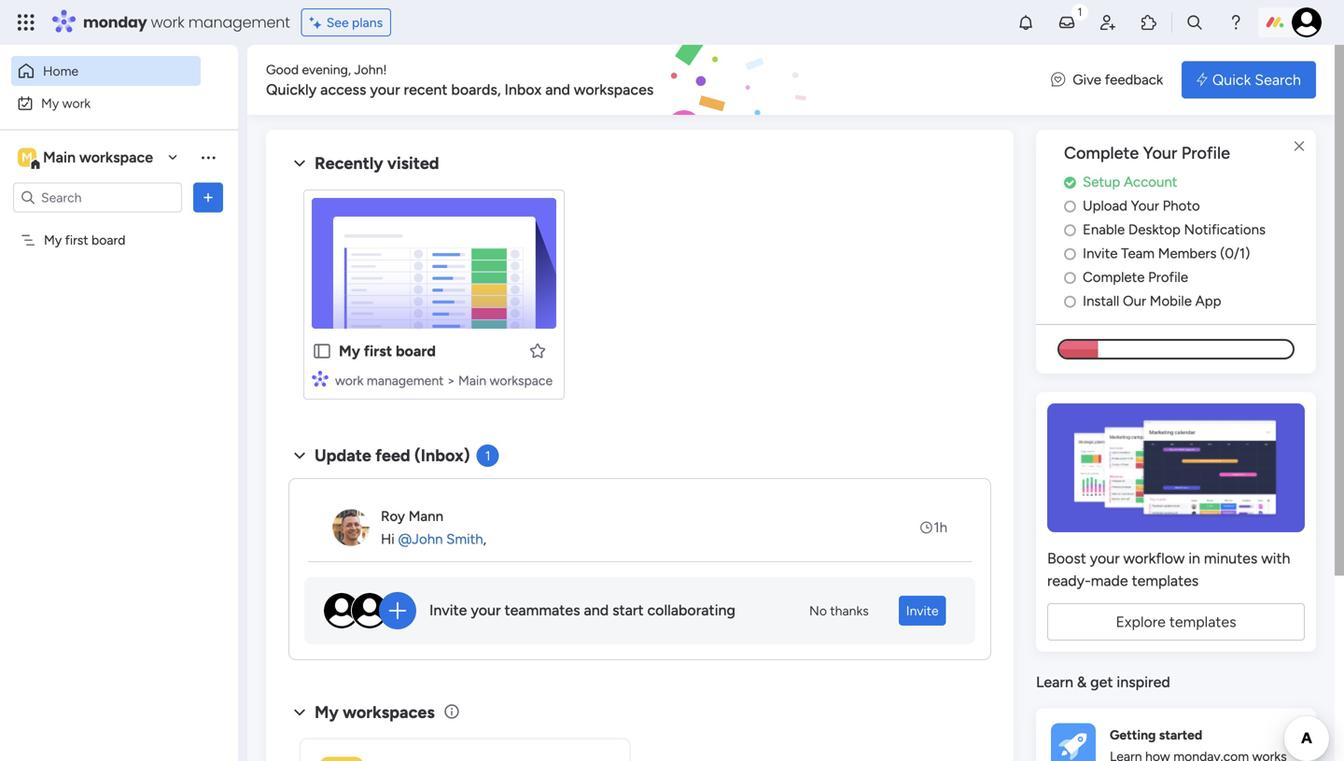 Task type: locate. For each thing, give the bounding box(es) containing it.
circle o image
[[1065, 199, 1077, 213], [1065, 294, 1077, 308]]

home button
[[11, 56, 201, 86]]

0 horizontal spatial your
[[370, 81, 400, 99]]

3 circle o image from the top
[[1065, 271, 1077, 285]]

workspaces right inbox
[[574, 81, 654, 99]]

workspace options image
[[199, 148, 218, 166]]

1 vertical spatial workspace
[[490, 373, 553, 388]]

2 circle o image from the top
[[1065, 294, 1077, 308]]

inbox image
[[1058, 13, 1077, 32]]

invite for team
[[1083, 245, 1118, 262]]

my first board up work management > main workspace
[[339, 342, 436, 360]]

1 vertical spatial work
[[62, 95, 91, 111]]

give feedback
[[1073, 71, 1164, 88]]

board inside list box
[[92, 232, 126, 248]]

profile
[[1182, 143, 1231, 163], [1149, 269, 1189, 286]]

my down home at the top left
[[41, 95, 59, 111]]

good
[[266, 62, 299, 78]]

0 horizontal spatial workspaces
[[343, 702, 435, 722]]

workspace down the add to favorites "icon"
[[490, 373, 553, 388]]

my first board down search in workspace field
[[44, 232, 126, 248]]

complete up install
[[1083, 269, 1145, 286]]

and right inbox
[[546, 81, 570, 99]]

2 circle o image from the top
[[1065, 247, 1077, 261]]

profile down invite team members (0/1)
[[1149, 269, 1189, 286]]

1 vertical spatial board
[[396, 342, 436, 360]]

workspace selection element
[[18, 146, 156, 170]]

workspace up search in workspace field
[[79, 148, 153, 166]]

0 vertical spatial first
[[65, 232, 88, 248]]

options image
[[199, 188, 218, 207]]

2 horizontal spatial your
[[1090, 549, 1120, 567]]

templates right "explore"
[[1170, 613, 1237, 631]]

complete profile link
[[1065, 267, 1317, 288]]

2 horizontal spatial invite
[[1083, 245, 1118, 262]]

enable
[[1083, 221, 1125, 238]]

0 vertical spatial complete
[[1065, 143, 1139, 163]]

work right monday
[[151, 12, 184, 33]]

quick search
[[1213, 71, 1302, 89]]

1 horizontal spatial invite
[[906, 603, 939, 619]]

invite for your
[[430, 602, 467, 619]]

0 vertical spatial management
[[188, 12, 290, 33]]

0 vertical spatial workspace
[[79, 148, 153, 166]]

getting started
[[1110, 727, 1203, 743]]

0 vertical spatial workspaces
[[574, 81, 654, 99]]

my down search in workspace field
[[44, 232, 62, 248]]

0 horizontal spatial first
[[65, 232, 88, 248]]

0 horizontal spatial invite
[[430, 602, 467, 619]]

your up account
[[1144, 143, 1178, 163]]

roy
[[381, 508, 405, 525]]

main right >
[[459, 373, 487, 388]]

your up made
[[1090, 549, 1120, 567]]

complete up "setup"
[[1065, 143, 1139, 163]]

board down search in workspace field
[[92, 232, 126, 248]]

roy mann image
[[332, 509, 370, 546]]

circle o image down check circle image
[[1065, 199, 1077, 213]]

and
[[546, 81, 570, 99], [584, 602, 609, 619]]

my right close my workspaces image
[[315, 702, 339, 722]]

0 vertical spatial main
[[43, 148, 76, 166]]

and left start
[[584, 602, 609, 619]]

circle o image
[[1065, 223, 1077, 237], [1065, 247, 1077, 261], [1065, 271, 1077, 285]]

1 vertical spatial circle o image
[[1065, 247, 1077, 261]]

desktop
[[1129, 221, 1181, 238]]

2 vertical spatial circle o image
[[1065, 271, 1077, 285]]

visited
[[387, 153, 439, 173]]

1 vertical spatial circle o image
[[1065, 294, 1077, 308]]

first
[[65, 232, 88, 248], [364, 342, 392, 360]]

1 horizontal spatial first
[[364, 342, 392, 360]]

made
[[1091, 572, 1129, 589]]

circle o image inside install our mobile app link
[[1065, 294, 1077, 308]]

management up good
[[188, 12, 290, 33]]

1 image
[[1072, 1, 1089, 22]]

1 vertical spatial templates
[[1170, 613, 1237, 631]]

1 vertical spatial your
[[1131, 197, 1160, 214]]

ready-
[[1048, 572, 1091, 589]]

work for monday
[[151, 12, 184, 33]]

upload
[[1083, 197, 1128, 214]]

work up update
[[335, 373, 364, 388]]

1 horizontal spatial your
[[471, 602, 501, 619]]

1 horizontal spatial board
[[396, 342, 436, 360]]

access
[[320, 81, 366, 99]]

work down home at the top left
[[62, 95, 91, 111]]

my first board inside my first board list box
[[44, 232, 126, 248]]

your down john!
[[370, 81, 400, 99]]

circle o image inside invite team members (0/1) link
[[1065, 247, 1077, 261]]

2 vertical spatial your
[[471, 602, 501, 619]]

enable desktop notifications
[[1083, 221, 1266, 238]]

circle o image left complete profile
[[1065, 271, 1077, 285]]

0 horizontal spatial workspace
[[79, 148, 153, 166]]

circle o image inside enable desktop notifications link
[[1065, 223, 1077, 237]]

0 vertical spatial my first board
[[44, 232, 126, 248]]

explore templates
[[1116, 613, 1237, 631]]

explore templates button
[[1048, 603, 1305, 640]]

0 horizontal spatial main
[[43, 148, 76, 166]]

option
[[0, 223, 238, 227]]

no thanks
[[810, 603, 869, 619]]

0 vertical spatial circle o image
[[1065, 223, 1077, 237]]

1 horizontal spatial my first board
[[339, 342, 436, 360]]

main right the workspace icon
[[43, 148, 76, 166]]

boost
[[1048, 549, 1087, 567]]

circle o image for complete
[[1065, 271, 1077, 285]]

getting started element
[[1036, 708, 1317, 761]]

circle o image left "team"
[[1065, 247, 1077, 261]]

main workspace
[[43, 148, 153, 166]]

0 vertical spatial and
[[546, 81, 570, 99]]

invite
[[1083, 245, 1118, 262], [430, 602, 467, 619], [906, 603, 939, 619]]

2 vertical spatial work
[[335, 373, 364, 388]]

templates
[[1132, 572, 1199, 589], [1170, 613, 1237, 631]]

1 horizontal spatial and
[[584, 602, 609, 619]]

0 vertical spatial work
[[151, 12, 184, 33]]

install
[[1083, 293, 1120, 309]]

1 horizontal spatial management
[[367, 373, 444, 388]]

invite inside button
[[906, 603, 939, 619]]

1 circle o image from the top
[[1065, 199, 1077, 213]]

complete
[[1065, 143, 1139, 163], [1083, 269, 1145, 286]]

1 vertical spatial your
[[1090, 549, 1120, 567]]

first right public board "icon"
[[364, 342, 392, 360]]

your
[[1144, 143, 1178, 163], [1131, 197, 1160, 214]]

your down account
[[1131, 197, 1160, 214]]

workspaces up main workspace icon
[[343, 702, 435, 722]]

circle o image inside complete profile link
[[1065, 271, 1077, 285]]

0 vertical spatial circle o image
[[1065, 199, 1077, 213]]

mobile
[[1150, 293, 1192, 309]]

1 horizontal spatial main
[[459, 373, 487, 388]]

board
[[92, 232, 126, 248], [396, 342, 436, 360]]

1 vertical spatial my first board
[[339, 342, 436, 360]]

inspired
[[1117, 673, 1171, 691]]

0 horizontal spatial and
[[546, 81, 570, 99]]

app
[[1196, 293, 1222, 309]]

enable desktop notifications link
[[1065, 219, 1317, 240]]

circle o image for enable
[[1065, 223, 1077, 237]]

management
[[188, 12, 290, 33], [367, 373, 444, 388]]

management left >
[[367, 373, 444, 388]]

work
[[151, 12, 184, 33], [62, 95, 91, 111], [335, 373, 364, 388]]

0 vertical spatial profile
[[1182, 143, 1231, 163]]

1 vertical spatial complete
[[1083, 269, 1145, 286]]

1 circle o image from the top
[[1065, 223, 1077, 237]]

see plans
[[327, 14, 383, 30]]

v2 bolt switch image
[[1197, 70, 1208, 90]]

and inside good evening, john! quickly access your recent boards, inbox and workspaces
[[546, 81, 570, 99]]

your for invite your teammates and start collaborating
[[471, 602, 501, 619]]

minutes
[[1204, 549, 1258, 567]]

circle o image left enable
[[1065, 223, 1077, 237]]

workspace
[[79, 148, 153, 166], [490, 373, 553, 388]]

quick search button
[[1182, 61, 1317, 99]]

0 horizontal spatial my first board
[[44, 232, 126, 248]]

public board image
[[312, 341, 332, 361]]

circle o image left install
[[1065, 294, 1077, 308]]

your
[[370, 81, 400, 99], [1090, 549, 1120, 567], [471, 602, 501, 619]]

see plans button
[[301, 8, 391, 36]]

work inside "button"
[[62, 95, 91, 111]]

dapulse x slim image
[[1289, 135, 1311, 158]]

john!
[[354, 62, 387, 78]]

your inside boost your workflow in minutes with ready-made templates
[[1090, 549, 1120, 567]]

first inside list box
[[65, 232, 88, 248]]

main
[[43, 148, 76, 166], [459, 373, 487, 388]]

get
[[1091, 673, 1114, 691]]

0 vertical spatial templates
[[1132, 572, 1199, 589]]

recent
[[404, 81, 448, 99]]

profile up setup account link
[[1182, 143, 1231, 163]]

circle o image inside upload your photo link
[[1065, 199, 1077, 213]]

main inside workspace selection element
[[43, 148, 76, 166]]

recently
[[315, 153, 383, 173]]

0 vertical spatial your
[[1144, 143, 1178, 163]]

my inside my work "button"
[[41, 95, 59, 111]]

install our mobile app
[[1083, 293, 1222, 309]]

board up work management > main workspace
[[396, 342, 436, 360]]

1 horizontal spatial work
[[151, 12, 184, 33]]

explore
[[1116, 613, 1166, 631]]

your left teammates
[[471, 602, 501, 619]]

my right public board "icon"
[[339, 342, 360, 360]]

john smith image
[[1292, 7, 1322, 37]]

good evening, john! quickly access your recent boards, inbox and workspaces
[[266, 62, 654, 99]]

1 horizontal spatial workspaces
[[574, 81, 654, 99]]

roy mann
[[381, 508, 444, 525]]

setup account link
[[1065, 172, 1317, 193]]

0 vertical spatial board
[[92, 232, 126, 248]]

see
[[327, 14, 349, 30]]

first down search in workspace field
[[65, 232, 88, 248]]

0 vertical spatial your
[[370, 81, 400, 99]]

0 horizontal spatial work
[[62, 95, 91, 111]]

0 horizontal spatial board
[[92, 232, 126, 248]]

my
[[41, 95, 59, 111], [44, 232, 62, 248], [339, 342, 360, 360], [315, 702, 339, 722]]

complete your profile
[[1065, 143, 1231, 163]]

templates down workflow
[[1132, 572, 1199, 589]]



Task type: describe. For each thing, give the bounding box(es) containing it.
feed
[[375, 445, 411, 465]]

your for photo
[[1131, 197, 1160, 214]]

&
[[1077, 673, 1087, 691]]

select product image
[[17, 13, 35, 32]]

my workspaces
[[315, 702, 435, 722]]

check circle image
[[1065, 175, 1077, 189]]

1
[[485, 448, 491, 464]]

work for my
[[62, 95, 91, 111]]

photo
[[1163, 197, 1201, 214]]

circle o image for install
[[1065, 294, 1077, 308]]

workspaces inside good evening, john! quickly access your recent boards, inbox and workspaces
[[574, 81, 654, 99]]

search everything image
[[1186, 13, 1205, 32]]

quickly
[[266, 81, 317, 99]]

help image
[[1227, 13, 1246, 32]]

recently visited
[[315, 153, 439, 173]]

account
[[1124, 173, 1178, 190]]

learn
[[1036, 673, 1074, 691]]

add to favorites image
[[529, 341, 547, 360]]

1 vertical spatial and
[[584, 602, 609, 619]]

search
[[1255, 71, 1302, 89]]

started
[[1160, 727, 1203, 743]]

complete for complete profile
[[1083, 269, 1145, 286]]

feedback
[[1105, 71, 1164, 88]]

circle o image for invite
[[1065, 247, 1077, 261]]

upload your photo
[[1083, 197, 1201, 214]]

boost your workflow in minutes with ready-made templates
[[1048, 549, 1291, 589]]

with
[[1262, 549, 1291, 567]]

complete for complete your profile
[[1065, 143, 1139, 163]]

2 horizontal spatial work
[[335, 373, 364, 388]]

1h
[[934, 519, 948, 536]]

your inside good evening, john! quickly access your recent boards, inbox and workspaces
[[370, 81, 400, 99]]

0 horizontal spatial management
[[188, 12, 290, 33]]

(inbox)
[[415, 445, 470, 465]]

update feed (inbox)
[[315, 445, 470, 465]]

teammates
[[505, 602, 580, 619]]

thanks
[[830, 603, 869, 619]]

your for profile
[[1144, 143, 1178, 163]]

workflow
[[1124, 549, 1185, 567]]

templates inside button
[[1170, 613, 1237, 631]]

our
[[1123, 293, 1147, 309]]

your for boost your workflow in minutes with ready-made templates
[[1090, 549, 1120, 567]]

my first board list box
[[0, 220, 238, 508]]

close update feed (inbox) image
[[289, 444, 311, 467]]

(0/1)
[[1221, 245, 1251, 262]]

1 vertical spatial first
[[364, 342, 392, 360]]

quick
[[1213, 71, 1252, 89]]

invite team members (0/1) link
[[1065, 243, 1317, 264]]

invite button
[[899, 596, 947, 626]]

invite your teammates and start collaborating
[[430, 602, 736, 619]]

learn & get inspired
[[1036, 673, 1171, 691]]

templates image image
[[1053, 403, 1300, 532]]

team
[[1122, 245, 1155, 262]]

monday
[[83, 12, 147, 33]]

plans
[[352, 14, 383, 30]]

collaborating
[[648, 602, 736, 619]]

workspace image
[[18, 147, 36, 168]]

my work button
[[11, 88, 201, 118]]

start
[[613, 602, 644, 619]]

setup account
[[1083, 173, 1178, 190]]

1 horizontal spatial workspace
[[490, 373, 553, 388]]

boards,
[[451, 81, 501, 99]]

evening,
[[302, 62, 351, 78]]

apps image
[[1140, 13, 1159, 32]]

update
[[315, 445, 371, 465]]

circle o image for upload
[[1065, 199, 1077, 213]]

give
[[1073, 71, 1102, 88]]

upload your photo link
[[1065, 195, 1317, 216]]

close recently visited image
[[289, 152, 311, 175]]

1 vertical spatial main
[[459, 373, 487, 388]]

>
[[447, 373, 455, 388]]

my inside my first board list box
[[44, 232, 62, 248]]

monday work management
[[83, 12, 290, 33]]

install our mobile app link
[[1065, 291, 1317, 312]]

notifications image
[[1017, 13, 1036, 32]]

my work
[[41, 95, 91, 111]]

1 vertical spatial management
[[367, 373, 444, 388]]

getting
[[1110, 727, 1156, 743]]

Search in workspace field
[[39, 187, 156, 208]]

home
[[43, 63, 79, 79]]

members
[[1159, 245, 1217, 262]]

1 vertical spatial workspaces
[[343, 702, 435, 722]]

mann
[[409, 508, 444, 525]]

complete profile
[[1083, 269, 1189, 286]]

v2 user feedback image
[[1052, 69, 1066, 90]]

no thanks button
[[802, 596, 877, 626]]

work management > main workspace
[[335, 373, 553, 388]]

notifications
[[1185, 221, 1266, 238]]

in
[[1189, 549, 1201, 567]]

close my workspaces image
[[289, 701, 311, 723]]

invite members image
[[1099, 13, 1118, 32]]

templates inside boost your workflow in minutes with ready-made templates
[[1132, 572, 1199, 589]]

inbox
[[505, 81, 542, 99]]

main workspace image
[[319, 757, 364, 761]]

no
[[810, 603, 827, 619]]

1 vertical spatial profile
[[1149, 269, 1189, 286]]

setup
[[1083, 173, 1121, 190]]

invite team members (0/1)
[[1083, 245, 1251, 262]]

m
[[22, 149, 33, 165]]



Task type: vqa. For each thing, say whether or not it's contained in the screenshot.
option
yes



